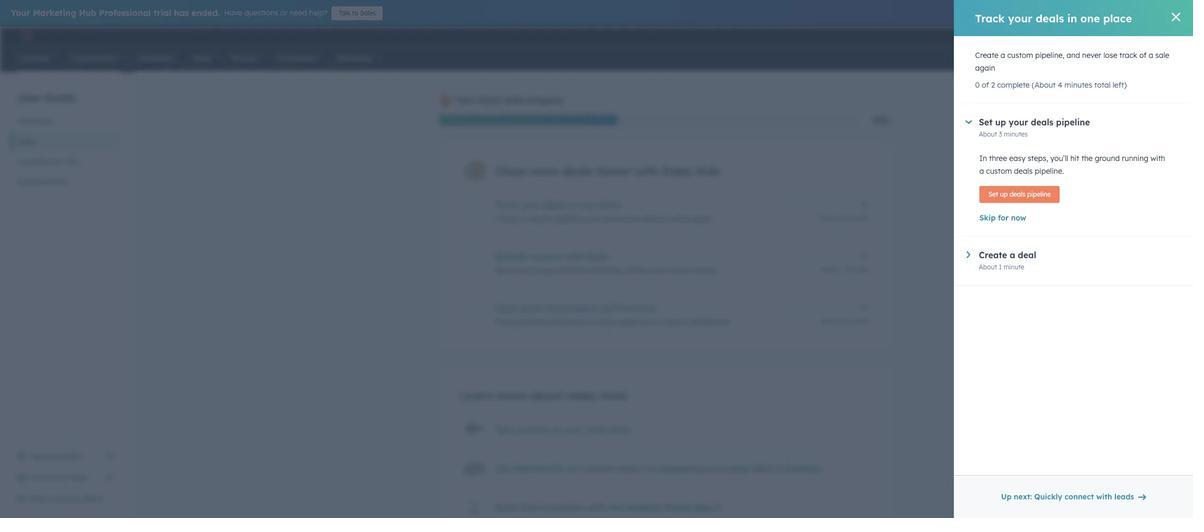 Task type: describe. For each thing, give the bounding box(es) containing it.
close image
[[1168, 9, 1176, 18]]

again inside create a custom pipeline, and never lose track of a sale again
[[975, 63, 996, 73]]

start
[[30, 494, 47, 504]]

steps,
[[1028, 154, 1049, 163]]

0 horizontal spatial the
[[608, 502, 622, 513]]

left)
[[1113, 80, 1127, 90]]

service
[[53, 157, 79, 166]]

upgrade image
[[984, 31, 993, 41]]

never inside create a custom pipeline, and never lose track of a sale again
[[1082, 50, 1102, 60]]

with inside close deals and analyze performance forecast performance and hit your goals with a reports dashboard
[[641, 317, 655, 327]]

work
[[495, 502, 518, 513]]

one for track your deals in one place
[[1081, 11, 1100, 25]]

deals inside set up your deals pipeline about 3 minutes
[[1031, 117, 1054, 128]]

close more deals faster with sales hub
[[495, 164, 720, 179]]

user
[[17, 91, 41, 104]]

talk to sales
[[339, 9, 376, 17]]

link opens in a new window image inside "work from anywhere with the hubspot mobile app" link
[[714, 503, 722, 516]]

start overview demo
[[30, 494, 103, 504]]

set for your
[[979, 117, 993, 128]]

dashboard
[[692, 317, 730, 327]]

custom inside create a custom pipeline, and never lose track of a sale again
[[1008, 50, 1033, 60]]

close image
[[1172, 13, 1181, 21]]

deals inside in three easy steps, you'll hit the ground running with a custom deals pipeline.
[[1014, 166, 1033, 176]]

1 0% from the top
[[860, 200, 869, 208]]

and down analyze
[[575, 317, 589, 327]]

track for track your deals in one place create a custom pipeline, and never lose track of a sale again
[[495, 200, 519, 210]]

create for deal
[[979, 250, 1007, 260]]

2 inside track your deals in one place dialog
[[991, 80, 995, 90]]

of inside track your deals in one place create a custom pipeline, and never lose track of a sale again
[[659, 214, 667, 224]]

about 2 minutes
[[820, 317, 869, 325]]

0 vertical spatial hubspot
[[784, 463, 822, 474]]

next:
[[1014, 492, 1032, 502]]

greg robinson image
[[1133, 30, 1143, 40]]

get started with a 2 minute lesson on organizing your sales data in hubspot
[[495, 463, 822, 474]]

guide
[[44, 91, 76, 104]]

upgrade
[[996, 32, 1024, 40]]

view
[[30, 452, 47, 461]]

2 vertical spatial 2
[[575, 463, 580, 474]]

progress
[[526, 95, 563, 105]]

to
[[352, 9, 358, 17]]

ended.
[[192, 7, 220, 18]]

notifications image
[[1111, 31, 1120, 41]]

pipeline, inside create a custom pipeline, and never lose track of a sale again
[[1035, 50, 1065, 60]]

the inside quickly connect with leads send emails and schedule meetings, all from the contact record
[[653, 266, 664, 275]]

set up your deals pipeline about 3 minutes
[[979, 117, 1090, 138]]

customer service
[[17, 157, 79, 166]]

1 vertical spatial from
[[520, 502, 541, 513]]

a up emails
[[521, 214, 525, 224]]

place for track your deals in one place create a custom pipeline, and never lose track of a sale again
[[598, 200, 621, 210]]

link opens in a new window image inside "view your plan" link
[[105, 450, 113, 463]]

questions
[[244, 8, 278, 18]]

about 4 minutes
[[820, 214, 869, 222]]

data
[[751, 463, 771, 474]]

lose inside create a custom pipeline, and never lose track of a sale again
[[1104, 50, 1118, 60]]

invite
[[30, 473, 50, 483]]

track your deals in one place
[[975, 11, 1132, 25]]

skip for now button
[[980, 212, 1168, 224]]

deal
[[1018, 250, 1037, 260]]

close deals and analyze performance forecast performance and hit your goals with a reports dashboard
[[495, 303, 730, 327]]

contact
[[667, 266, 693, 275]]

user guide views element
[[11, 72, 119, 192]]

faster
[[597, 164, 631, 179]]

1 vertical spatial 4
[[840, 214, 844, 222]]

1 horizontal spatial 2
[[840, 317, 844, 325]]

0 vertical spatial hub
[[79, 7, 96, 18]]

your inside track your deals in one place create a custom pipeline, and never lose track of a sale again
[[521, 200, 541, 210]]

take a demo of your sales tools
[[495, 425, 630, 435]]

learn
[[460, 388, 493, 403]]

2 vertical spatial tools
[[610, 425, 630, 435]]

music button
[[1127, 27, 1180, 44]]

hit inside in three easy steps, you'll hit the ground running with a custom deals pipeline.
[[1071, 154, 1080, 163]]

3
[[999, 130, 1003, 138]]

and left analyze
[[546, 303, 562, 314]]

about for close deals and analyze performance
[[820, 317, 838, 325]]

sales button
[[11, 131, 119, 151]]

pipeline.
[[1035, 166, 1064, 176]]

about inside set up your deals pipeline about 3 minutes
[[979, 130, 997, 138]]

track inside track your deals in one place create a custom pipeline, and never lose track of a sale again
[[639, 214, 657, 224]]

Search HubSpot search field
[[1044, 49, 1174, 67]]

work from anywhere with the hubspot mobile app link
[[495, 502, 723, 516]]

need
[[290, 8, 307, 18]]

more for about
[[497, 388, 526, 403]]

total
[[1095, 80, 1111, 90]]

customer
[[17, 157, 51, 166]]

hubspot link
[[13, 29, 40, 41]]

settings link
[[1091, 30, 1105, 41]]

talk to sales button
[[332, 6, 383, 20]]

easy
[[1009, 154, 1026, 163]]

team
[[70, 473, 88, 483]]

a down the track your deals in one place button
[[669, 214, 673, 224]]

your inside set up your deals pipeline about 3 minutes
[[1009, 117, 1029, 128]]

0% for close deals and analyze performance
[[860, 303, 869, 311]]

mobile
[[664, 502, 693, 513]]

1 horizontal spatial in
[[774, 463, 782, 474]]

all
[[624, 266, 632, 275]]

forecast
[[495, 317, 526, 327]]

minutes for track your deals in one place
[[846, 214, 869, 222]]

sale inside track your deals in one place create a custom pipeline, and never lose track of a sale again
[[675, 214, 689, 224]]

marketplaces button
[[1047, 27, 1069, 44]]

leads inside quickly connect with leads send emails and schedule meetings, all from the contact record
[[587, 251, 609, 262]]

a down upgrade
[[1001, 50, 1005, 60]]

and inside track your deals in one place create a custom pipeline, and never lose track of a sale again
[[587, 214, 600, 224]]

about for quickly connect with leads
[[820, 266, 839, 274]]

the inside in three easy steps, you'll hit the ground running with a custom deals pipeline.
[[1082, 154, 1093, 163]]

analyze
[[565, 303, 598, 314]]

hubspot image
[[19, 29, 32, 41]]

custom inside track your deals in one place create a custom pipeline, and never lose track of a sale again
[[527, 214, 553, 224]]

minute for 1
[[1004, 263, 1025, 271]]

pipeline inside set up your deals pipeline about 3 minutes
[[1056, 117, 1090, 128]]

0% for quickly connect with leads
[[860, 252, 869, 260]]

anywhere
[[543, 502, 585, 513]]

help button
[[1071, 27, 1089, 44]]

set up deals pipeline link
[[980, 186, 1060, 203]]

close for close more deals faster with sales hub
[[495, 164, 526, 179]]

0 horizontal spatial performance
[[528, 317, 573, 327]]

menu containing music
[[983, 27, 1181, 44]]

42%
[[873, 115, 891, 125]]

calling icon image
[[1031, 31, 1040, 40]]

schedule
[[555, 266, 586, 275]]

your sales tools progress
[[456, 95, 563, 105]]

website
[[17, 177, 45, 187]]

user guide
[[17, 91, 76, 104]]

about 7 minutes
[[820, 266, 869, 274]]

or
[[280, 8, 288, 18]]

view your plan link
[[11, 446, 119, 467]]

caret image
[[967, 251, 971, 258]]

sale inside create a custom pipeline, and never lose track of a sale again
[[1156, 50, 1170, 60]]

hit inside close deals and analyze performance forecast performance and hit your goals with a reports dashboard
[[591, 317, 600, 327]]

up next: quickly connect with leads
[[1001, 492, 1134, 502]]

create a deal about 1 minute
[[979, 250, 1037, 271]]

demo for a
[[526, 425, 550, 435]]

in
[[980, 154, 987, 163]]

from inside quickly connect with leads send emails and schedule meetings, all from the contact record
[[634, 266, 651, 275]]

emails
[[515, 266, 538, 275]]

deals inside track your deals in one place create a custom pipeline, and never lose track of a sale again
[[544, 200, 566, 210]]

complete
[[997, 80, 1030, 90]]

your inside close deals and analyze performance forecast performance and hit your goals with a reports dashboard
[[602, 317, 617, 327]]

app
[[695, 502, 712, 513]]

website (cms)
[[17, 177, 68, 187]]

now
[[1011, 213, 1027, 223]]

1 vertical spatial sales
[[586, 425, 607, 435]]

your sales tools progress progress bar
[[439, 115, 617, 125]]

invite your team
[[30, 473, 88, 483]]

4 inside track your deals in one place dialog
[[1058, 80, 1063, 90]]

marketing inside button
[[17, 116, 52, 126]]

0 vertical spatial sales
[[567, 388, 596, 403]]

a down music popup button
[[1149, 50, 1154, 60]]

customer service button
[[11, 151, 119, 172]]

sales inside button
[[17, 137, 35, 146]]

sales up the your sales tools progress progress bar
[[478, 95, 500, 105]]

up next: quickly connect with leads button
[[994, 486, 1153, 508]]

settings image
[[1093, 31, 1103, 41]]

7
[[840, 266, 844, 274]]

you'll
[[1051, 154, 1069, 163]]

website (cms) button
[[11, 172, 119, 192]]

set up deals pipeline
[[989, 190, 1051, 198]]



Task type: locate. For each thing, give the bounding box(es) containing it.
pipeline up the you'll
[[1056, 117, 1090, 128]]

1 horizontal spatial pipeline
[[1056, 117, 1090, 128]]

0 horizontal spatial track
[[639, 214, 657, 224]]

create inside create a custom pipeline, and never lose track of a sale again
[[975, 50, 999, 60]]

minutes up about 7 minutes
[[846, 214, 869, 222]]

and down help image
[[1067, 50, 1080, 60]]

0 vertical spatial never
[[1082, 50, 1102, 60]]

0 horizontal spatial track
[[495, 200, 519, 210]]

0 horizontal spatial hub
[[79, 7, 96, 18]]

track inside create a custom pipeline, and never lose track of a sale again
[[1120, 50, 1138, 60]]

lose inside track your deals in one place create a custom pipeline, and never lose track of a sale again
[[624, 214, 637, 224]]

quickly
[[495, 251, 527, 262], [1035, 492, 1063, 502]]

one inside track your deals in one place dialog
[[1081, 11, 1100, 25]]

minute inside create a deal about 1 minute
[[1004, 263, 1025, 271]]

1 vertical spatial pipeline,
[[555, 214, 584, 224]]

2 right '0'
[[991, 80, 995, 90]]

up
[[1001, 492, 1012, 502]]

again
[[975, 63, 996, 73], [691, 214, 712, 224]]

4 up the 7
[[840, 214, 844, 222]]

marketing up hubspot link
[[33, 7, 76, 18]]

1 vertical spatial 2
[[840, 317, 844, 325]]

1 vertical spatial your
[[456, 95, 475, 105]]

place up notifications dropdown button
[[1104, 11, 1132, 25]]

get started with a 2 minute lesson on organizing your sales data in hubspot link
[[495, 463, 822, 474]]

hubspot left mobile
[[625, 502, 662, 513]]

0 vertical spatial 0%
[[860, 200, 869, 208]]

the left contact
[[653, 266, 664, 275]]

0 vertical spatial pipeline,
[[1035, 50, 1065, 60]]

2 up anywhere
[[575, 463, 580, 474]]

a up anywhere
[[567, 463, 572, 474]]

0 horizontal spatial one
[[579, 200, 595, 210]]

of down greg robinson image
[[1140, 50, 1147, 60]]

demo right take
[[526, 425, 550, 435]]

0 vertical spatial tools
[[503, 95, 524, 105]]

0 horizontal spatial quickly
[[495, 251, 527, 262]]

record
[[695, 266, 718, 275]]

and
[[1067, 50, 1080, 60], [587, 214, 600, 224], [540, 266, 553, 275], [546, 303, 562, 314], [575, 317, 589, 327]]

0 horizontal spatial place
[[598, 200, 621, 210]]

0 horizontal spatial minute
[[582, 463, 612, 474]]

close for close deals and analyze performance forecast performance and hit your goals with a reports dashboard
[[495, 303, 518, 314]]

ground
[[1095, 154, 1120, 163]]

link opens in a new window image inside "work from anywhere with the hubspot mobile app" link
[[714, 505, 722, 513]]

up for your
[[995, 117, 1006, 128]]

your inside "view your plan" link
[[49, 452, 64, 461]]

in up "help" popup button
[[1068, 11, 1077, 25]]

pipeline,
[[1035, 50, 1065, 60], [555, 214, 584, 224]]

1 vertical spatial marketing
[[17, 116, 52, 126]]

1 vertical spatial never
[[602, 214, 621, 224]]

view your plan
[[30, 452, 82, 461]]

0 vertical spatial 4
[[1058, 80, 1063, 90]]

1 vertical spatial the
[[653, 266, 664, 275]]

minutes inside set up your deals pipeline about 3 minutes
[[1004, 130, 1028, 138]]

never
[[1082, 50, 1102, 60], [602, 214, 621, 224]]

create inside create a deal about 1 minute
[[979, 250, 1007, 260]]

learn more about sales tools
[[460, 388, 628, 403]]

the left ground
[[1082, 154, 1093, 163]]

(about
[[1032, 80, 1056, 90]]

0
[[975, 80, 980, 90]]

0 vertical spatial in
[[1068, 11, 1077, 25]]

hit right the you'll
[[1071, 154, 1080, 163]]

track inside dialog
[[975, 11, 1005, 25]]

1 horizontal spatial 4
[[1058, 80, 1063, 90]]

up inside set up your deals pipeline about 3 minutes
[[995, 117, 1006, 128]]

about inside create a deal about 1 minute
[[979, 263, 997, 271]]

1 horizontal spatial link opens in a new window image
[[714, 503, 722, 516]]

never down the track your deals in one place button
[[602, 214, 621, 224]]

quickly right next:
[[1035, 492, 1063, 502]]

invite your team button
[[11, 467, 119, 489]]

0% up about 4 minutes
[[860, 200, 869, 208]]

0 vertical spatial performance
[[601, 303, 656, 314]]

0 vertical spatial close
[[495, 164, 526, 179]]

lose down the track your deals in one place button
[[624, 214, 637, 224]]

0 of 2 complete (about 4 minutes total left)
[[975, 80, 1127, 90]]

custom inside in three easy steps, you'll hit the ground running with a custom deals pipeline.
[[986, 166, 1012, 176]]

0 vertical spatial leads
[[587, 251, 609, 262]]

about for track your deals in one place
[[820, 214, 838, 222]]

minutes
[[1065, 80, 1093, 90], [1004, 130, 1028, 138], [846, 214, 869, 222], [846, 266, 869, 274], [846, 317, 869, 325]]

0 horizontal spatial link opens in a new window image
[[105, 452, 113, 460]]

1 vertical spatial link opens in a new window image
[[714, 505, 722, 513]]

1 vertical spatial sale
[[675, 214, 689, 224]]

about
[[979, 130, 997, 138], [820, 214, 838, 222], [979, 263, 997, 271], [820, 266, 839, 274], [820, 317, 838, 325]]

1 vertical spatial leads
[[1115, 492, 1134, 502]]

one inside track your deals in one place create a custom pipeline, and never lose track of a sale again
[[579, 200, 595, 210]]

professional
[[99, 7, 151, 18]]

1 horizontal spatial one
[[1081, 11, 1100, 25]]

from right work
[[520, 502, 541, 513]]

create a custom pipeline, and never lose track of a sale again
[[975, 50, 1170, 73]]

in down close more deals faster with sales hub
[[569, 200, 577, 210]]

0% up about 7 minutes
[[860, 252, 869, 260]]

0 vertical spatial track
[[975, 11, 1005, 25]]

2 horizontal spatial the
[[1082, 154, 1093, 163]]

1 vertical spatial hubspot
[[625, 502, 662, 513]]

performance down analyze
[[528, 317, 573, 327]]

0 vertical spatial marketing
[[33, 7, 76, 18]]

link opens in a new window image right 'plan'
[[105, 452, 113, 460]]

about
[[530, 388, 564, 403]]

create inside track your deals in one place create a custom pipeline, and never lose track of a sale again
[[495, 214, 519, 224]]

has
[[174, 7, 189, 18]]

demo for overview
[[83, 494, 103, 504]]

2 horizontal spatial 2
[[991, 80, 995, 90]]

one down close more deals faster with sales hub
[[579, 200, 595, 210]]

connect inside quickly connect with leads send emails and schedule meetings, all from the contact record
[[530, 251, 563, 262]]

0 horizontal spatial pipeline
[[1028, 190, 1051, 198]]

a inside close deals and analyze performance forecast performance and hit your goals with a reports dashboard
[[657, 317, 662, 327]]

quickly up the 'send' on the left bottom
[[495, 251, 527, 262]]

overview
[[49, 494, 81, 504]]

sale
[[1156, 50, 1170, 60], [675, 214, 689, 224]]

1 horizontal spatial the
[[653, 266, 664, 275]]

1 vertical spatial minute
[[582, 463, 612, 474]]

0 horizontal spatial connect
[[530, 251, 563, 262]]

sales
[[567, 388, 596, 403], [586, 425, 607, 435], [728, 463, 749, 474]]

your for your marketing hub professional trial has ended. have questions or need help?
[[11, 7, 30, 18]]

1 horizontal spatial hubspot
[[784, 463, 822, 474]]

up up '3' at the right
[[995, 117, 1006, 128]]

1 vertical spatial close
[[495, 303, 518, 314]]

0 vertical spatial minute
[[1004, 263, 1025, 271]]

sales up customer
[[17, 137, 35, 146]]

again up '0'
[[975, 63, 996, 73]]

0 vertical spatial set
[[979, 117, 993, 128]]

1 horizontal spatial leads
[[1115, 492, 1134, 502]]

deals
[[1036, 11, 1064, 25], [1031, 117, 1054, 128], [563, 164, 593, 179], [1014, 166, 1033, 176], [1010, 190, 1026, 198], [544, 200, 566, 210], [521, 303, 543, 314]]

4
[[1058, 80, 1063, 90], [840, 214, 844, 222]]

1 horizontal spatial again
[[975, 63, 996, 73]]

quickly inside quickly connect with leads send emails and schedule meetings, all from the contact record
[[495, 251, 527, 262]]

and right emails
[[540, 266, 553, 275]]

sale down "music"
[[1156, 50, 1170, 60]]

sales right 'to'
[[360, 9, 376, 17]]

1 horizontal spatial never
[[1082, 50, 1102, 60]]

take a demo of your sales tools link
[[495, 425, 630, 435]]

deals inside close deals and analyze performance forecast performance and hit your goals with a reports dashboard
[[521, 303, 543, 314]]

place down close more deals faster with sales hub
[[598, 200, 621, 210]]

create up 1
[[979, 250, 1007, 260]]

1 horizontal spatial sale
[[1156, 50, 1170, 60]]

and inside create a custom pipeline, and never lose track of a sale again
[[1067, 50, 1080, 60]]

1 horizontal spatial quickly
[[1035, 492, 1063, 502]]

from down quickly connect with leads button
[[634, 266, 651, 275]]

hub
[[79, 7, 96, 18], [696, 164, 720, 179]]

for
[[998, 213, 1009, 223]]

1 vertical spatial create
[[495, 214, 519, 224]]

pipeline down pipeline.
[[1028, 190, 1051, 198]]

help?
[[309, 8, 328, 18]]

up up the for
[[1000, 190, 1008, 198]]

2 close from the top
[[495, 303, 518, 314]]

minute
[[1004, 263, 1025, 271], [582, 463, 612, 474]]

in for track your deals in one place
[[1068, 11, 1077, 25]]

minutes down about 7 minutes
[[846, 317, 869, 325]]

of right '0'
[[982, 80, 989, 90]]

hit down analyze
[[591, 317, 600, 327]]

your for your sales tools progress
[[456, 95, 475, 105]]

sales up the track your deals in one place button
[[662, 164, 692, 179]]

set for deals
[[989, 190, 999, 198]]

send
[[495, 266, 513, 275]]

0% up about 2 minutes
[[860, 303, 869, 311]]

calling icon button
[[1026, 28, 1044, 42]]

1 horizontal spatial hub
[[696, 164, 720, 179]]

work from anywhere with the hubspot mobile app
[[495, 502, 712, 513]]

2 horizontal spatial in
[[1068, 11, 1077, 25]]

3 0% from the top
[[860, 303, 869, 311]]

on
[[643, 463, 654, 474]]

1 horizontal spatial place
[[1104, 11, 1132, 25]]

a left deal
[[1010, 250, 1016, 260]]

close inside close deals and analyze performance forecast performance and hit your goals with a reports dashboard
[[495, 303, 518, 314]]

1 vertical spatial one
[[579, 200, 595, 210]]

1 vertical spatial tools
[[600, 388, 628, 403]]

1 vertical spatial again
[[691, 214, 712, 224]]

your
[[1008, 11, 1033, 25], [1009, 117, 1029, 128], [521, 200, 541, 210], [602, 317, 617, 327], [564, 425, 583, 435], [49, 452, 64, 461], [705, 463, 725, 474], [52, 473, 68, 483]]

1 horizontal spatial more
[[529, 164, 559, 179]]

place inside track your deals in one place create a custom pipeline, and never lose track of a sale again
[[598, 200, 621, 210]]

link opens in a new window image
[[105, 452, 113, 460], [714, 503, 722, 516]]

of inside create a custom pipeline, and never lose track of a sale again
[[1140, 50, 1147, 60]]

your marketing hub professional trial has ended. have questions or need help?
[[11, 7, 328, 18]]

and inside quickly connect with leads send emails and schedule meetings, all from the contact record
[[540, 266, 553, 275]]

0 horizontal spatial sale
[[675, 214, 689, 224]]

one
[[1081, 11, 1100, 25], [579, 200, 595, 210]]

link opens in a new window image right app
[[714, 503, 722, 516]]

1 vertical spatial demo
[[83, 494, 103, 504]]

set right caret icon
[[979, 117, 993, 128]]

in inside dialog
[[1068, 11, 1077, 25]]

1 horizontal spatial demo
[[526, 425, 550, 435]]

1 vertical spatial custom
[[986, 166, 1012, 176]]

a right take
[[518, 425, 523, 435]]

minute left lesson
[[582, 463, 612, 474]]

1 vertical spatial quickly
[[1035, 492, 1063, 502]]

trial
[[154, 7, 171, 18]]

create
[[975, 50, 999, 60], [495, 214, 519, 224], [979, 250, 1007, 260]]

1 vertical spatial lose
[[624, 214, 637, 224]]

link opens in a new window image right app
[[714, 505, 722, 513]]

pipeline, inside track your deals in one place create a custom pipeline, and never lose track of a sale again
[[555, 214, 584, 224]]

with inside in three easy steps, you'll hit the ground running with a custom deals pipeline.
[[1151, 154, 1166, 163]]

close
[[495, 164, 526, 179], [495, 303, 518, 314]]

a
[[1001, 50, 1005, 60], [1149, 50, 1154, 60], [980, 166, 984, 176], [521, 214, 525, 224], [669, 214, 673, 224], [1010, 250, 1016, 260], [657, 317, 662, 327], [518, 425, 523, 435], [567, 463, 572, 474]]

place for track your deals in one place
[[1104, 11, 1132, 25]]

in inside track your deals in one place create a custom pipeline, and never lose track of a sale again
[[569, 200, 577, 210]]

1 vertical spatial in
[[569, 200, 577, 210]]

one up "settings" link
[[1081, 11, 1100, 25]]

1 horizontal spatial minute
[[1004, 263, 1025, 271]]

close deals and analyze performance button
[[495, 303, 783, 314]]

track your deals in one place button
[[495, 200, 783, 210]]

1 vertical spatial set
[[989, 190, 999, 198]]

demo down team in the left of the page
[[83, 494, 103, 504]]

pipeline, up schedule
[[555, 214, 584, 224]]

the down lesson
[[608, 502, 622, 513]]

menu
[[983, 27, 1181, 44]]

1 close from the top
[[495, 164, 526, 179]]

in right data
[[774, 463, 782, 474]]

reports
[[664, 317, 689, 327]]

leads inside "up next: quickly connect with leads" 'button'
[[1115, 492, 1134, 502]]

again up record
[[691, 214, 712, 224]]

0 vertical spatial one
[[1081, 11, 1100, 25]]

hit
[[1071, 154, 1080, 163], [591, 317, 600, 327]]

help image
[[1075, 31, 1085, 41]]

track your deals in one place create a custom pipeline, and never lose track of a sale again
[[495, 200, 712, 224]]

0 vertical spatial more
[[529, 164, 559, 179]]

link opens in a new window image right 'plan'
[[105, 450, 113, 463]]

quickly connect with leads send emails and schedule meetings, all from the contact record
[[495, 251, 718, 275]]

skip
[[980, 213, 996, 223]]

minutes for quickly connect with leads
[[846, 266, 869, 274]]

minute right 1
[[1004, 263, 1025, 271]]

and up quickly connect with leads send emails and schedule meetings, all from the contact record
[[587, 214, 600, 224]]

marketing down user
[[17, 116, 52, 126]]

0 vertical spatial again
[[975, 63, 996, 73]]

take
[[495, 425, 515, 435]]

with inside 'button'
[[1096, 492, 1112, 502]]

connect inside 'button'
[[1065, 492, 1094, 502]]

set up skip
[[989, 190, 999, 198]]

caret image
[[966, 120, 972, 124]]

minutes for close deals and analyze performance
[[846, 317, 869, 325]]

link opens in a new window image inside "view your plan" link
[[105, 452, 113, 460]]

0 vertical spatial connect
[[530, 251, 563, 262]]

with inside quickly connect with leads send emails and schedule meetings, all from the contact record
[[566, 251, 584, 262]]

of down the track your deals in one place button
[[659, 214, 667, 224]]

1 horizontal spatial pipeline,
[[1035, 50, 1065, 60]]

1 horizontal spatial performance
[[601, 303, 656, 314]]

minutes right the 7
[[846, 266, 869, 274]]

1 horizontal spatial track
[[975, 11, 1005, 25]]

lose
[[1104, 50, 1118, 60], [624, 214, 637, 224]]

demo inside start overview demo link
[[83, 494, 103, 504]]

0 horizontal spatial more
[[497, 388, 526, 403]]

of
[[1140, 50, 1147, 60], [982, 80, 989, 90], [659, 214, 667, 224], [552, 425, 561, 435]]

leads
[[587, 251, 609, 262], [1115, 492, 1134, 502]]

1 horizontal spatial hit
[[1071, 154, 1080, 163]]

your inside invite your team button
[[52, 473, 68, 483]]

0 horizontal spatial never
[[602, 214, 621, 224]]

0 vertical spatial place
[[1104, 11, 1132, 25]]

0 vertical spatial custom
[[1008, 50, 1033, 60]]

2 down the 7
[[840, 317, 844, 325]]

a down in
[[980, 166, 984, 176]]

0 vertical spatial create
[[975, 50, 999, 60]]

hubspot
[[784, 463, 822, 474], [625, 502, 662, 513]]

up for deals
[[1000, 190, 1008, 198]]

minutes right '3' at the right
[[1004, 130, 1028, 138]]

a inside create a deal about 1 minute
[[1010, 250, 1016, 260]]

track inside track your deals in one place create a custom pipeline, and never lose track of a sale again
[[495, 200, 519, 210]]

more for deals
[[529, 164, 559, 179]]

marketing button
[[11, 111, 119, 131]]

create up the 'send' on the left bottom
[[495, 214, 519, 224]]

track your deals in one place dialog
[[954, 0, 1193, 518]]

plan
[[66, 452, 82, 461]]

pipeline, down marketplaces image
[[1035, 50, 1065, 60]]

4 right the (about at the top of the page
[[1058, 80, 1063, 90]]

a inside in three easy steps, you'll hit the ground running with a custom deals pipeline.
[[980, 166, 984, 176]]

quickly inside 'button'
[[1035, 492, 1063, 502]]

one for track your deals in one place create a custom pipeline, and never lose track of a sale again
[[579, 200, 595, 210]]

minutes left total on the right of the page
[[1065, 80, 1093, 90]]

set
[[979, 117, 993, 128], [989, 190, 999, 198]]

goals
[[619, 317, 639, 327]]

0 vertical spatial the
[[1082, 154, 1093, 163]]

from
[[634, 266, 651, 275], [520, 502, 541, 513]]

track for track your deals in one place
[[975, 11, 1005, 25]]

in for track your deals in one place create a custom pipeline, and never lose track of a sale again
[[569, 200, 577, 210]]

of down about
[[552, 425, 561, 435]]

create for custom
[[975, 50, 999, 60]]

minute for 2
[[582, 463, 612, 474]]

0 vertical spatial demo
[[526, 425, 550, 435]]

started
[[513, 463, 543, 474]]

0 vertical spatial 2
[[991, 80, 995, 90]]

marketplaces image
[[1053, 31, 1063, 41]]

1 horizontal spatial your
[[456, 95, 475, 105]]

link opens in a new window image
[[105, 450, 113, 463], [714, 505, 722, 513]]

lesson
[[615, 463, 641, 474]]

more
[[529, 164, 559, 179], [497, 388, 526, 403]]

performance up goals
[[601, 303, 656, 314]]

again inside track your deals in one place create a custom pipeline, and never lose track of a sale again
[[691, 214, 712, 224]]

sales inside button
[[360, 9, 376, 17]]

never down settings image
[[1082, 50, 1102, 60]]

in three easy steps, you'll hit the ground running with a custom deals pipeline.
[[980, 154, 1166, 176]]

2 0% from the top
[[860, 252, 869, 260]]

a left reports
[[657, 317, 662, 327]]

1 vertical spatial 0%
[[860, 252, 869, 260]]

never inside track your deals in one place create a custom pipeline, and never lose track of a sale again
[[602, 214, 621, 224]]

lose down notifications icon
[[1104, 50, 1118, 60]]

connect
[[530, 251, 563, 262], [1065, 492, 1094, 502]]

with
[[1151, 154, 1166, 163], [634, 164, 659, 179], [566, 251, 584, 262], [641, 317, 655, 327], [546, 463, 564, 474], [1096, 492, 1112, 502], [588, 502, 606, 513]]

set inside set up your deals pipeline about 3 minutes
[[979, 117, 993, 128]]

1 vertical spatial performance
[[528, 317, 573, 327]]

tools
[[503, 95, 524, 105], [600, 388, 628, 403], [610, 425, 630, 435]]

2 vertical spatial sales
[[728, 463, 749, 474]]

sale down the track your deals in one place button
[[675, 214, 689, 224]]

1 horizontal spatial lose
[[1104, 50, 1118, 60]]

1 vertical spatial hub
[[696, 164, 720, 179]]

hubspot right data
[[784, 463, 822, 474]]

0 vertical spatial up
[[995, 117, 1006, 128]]

1 horizontal spatial from
[[634, 266, 651, 275]]

talk
[[339, 9, 350, 17]]

track down greg robinson image
[[1120, 50, 1138, 60]]

2 vertical spatial the
[[608, 502, 622, 513]]

(cms)
[[47, 177, 68, 187]]

track down the track your deals in one place button
[[639, 214, 657, 224]]

skip for now
[[980, 213, 1027, 223]]

place inside dialog
[[1104, 11, 1132, 25]]

create down 'upgrade' 'icon'
[[975, 50, 999, 60]]

1 vertical spatial pipeline
[[1028, 190, 1051, 198]]

0 vertical spatial track
[[1120, 50, 1138, 60]]



Task type: vqa. For each thing, say whether or not it's contained in the screenshot.
Import & Export
no



